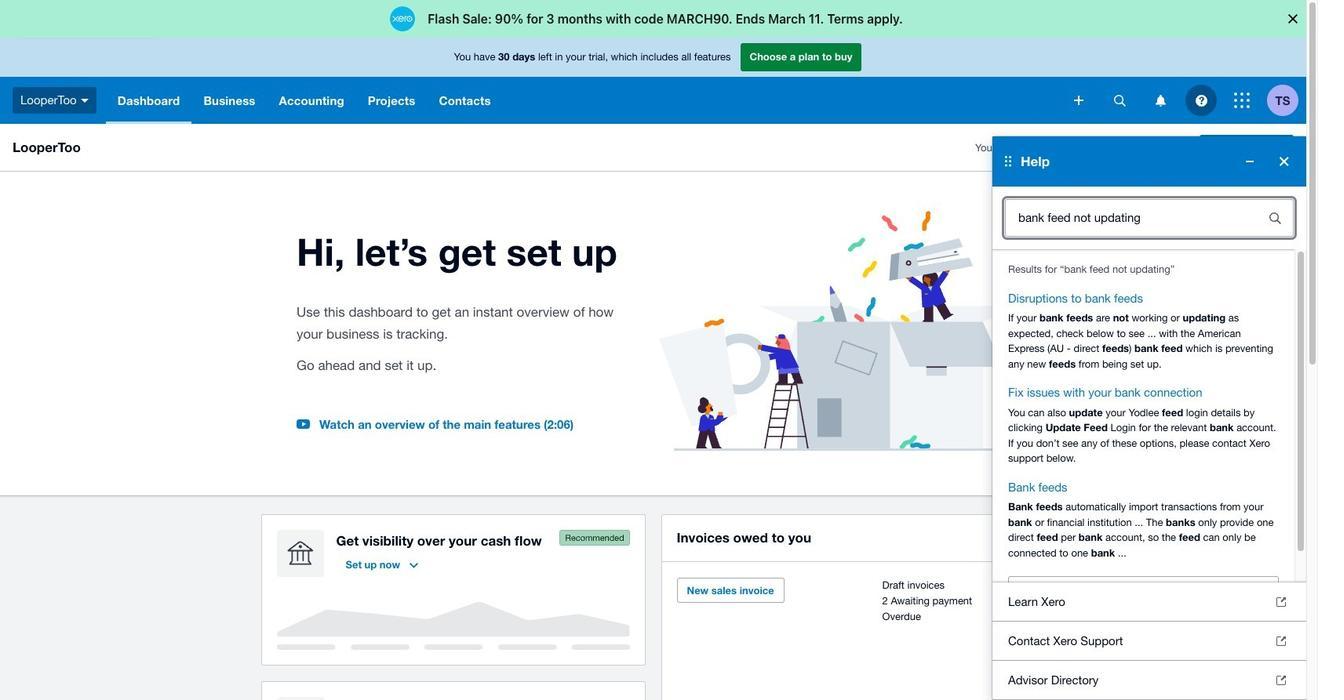 Task type: vqa. For each thing, say whether or not it's contained in the screenshot.
Last
no



Task type: describe. For each thing, give the bounding box(es) containing it.
Search support articles field
[[1006, 203, 1250, 233]]

banking preview line graph image
[[277, 603, 630, 650]]

1 group from the top
[[993, 137, 1307, 701]]

collapse help menu image
[[1235, 146, 1266, 177]]

close image
[[1269, 181, 1294, 206]]

recommended icon image
[[559, 530, 630, 546]]



Task type: locate. For each thing, give the bounding box(es) containing it.
svg image
[[1114, 95, 1126, 106], [1075, 96, 1084, 105], [81, 99, 88, 103]]

group
[[993, 137, 1307, 701], [993, 700, 1307, 701]]

2 horizontal spatial svg image
[[1114, 95, 1126, 106]]

2 horizontal spatial svg image
[[1235, 93, 1250, 108]]

banking icon image
[[277, 530, 324, 577]]

close help menu image
[[1269, 146, 1301, 177]]

submit search image
[[1260, 203, 1291, 234]]

banner
[[0, 38, 1307, 701]]

2 group from the top
[[993, 700, 1307, 701]]

svg image
[[1235, 93, 1250, 108], [1156, 95, 1166, 106], [1196, 95, 1208, 106]]

1 horizontal spatial svg image
[[1075, 96, 1084, 105]]

0 horizontal spatial svg image
[[81, 99, 88, 103]]

0 horizontal spatial svg image
[[1156, 95, 1166, 106]]

1 horizontal spatial svg image
[[1196, 95, 1208, 106]]

dialog
[[0, 0, 1319, 38]]



